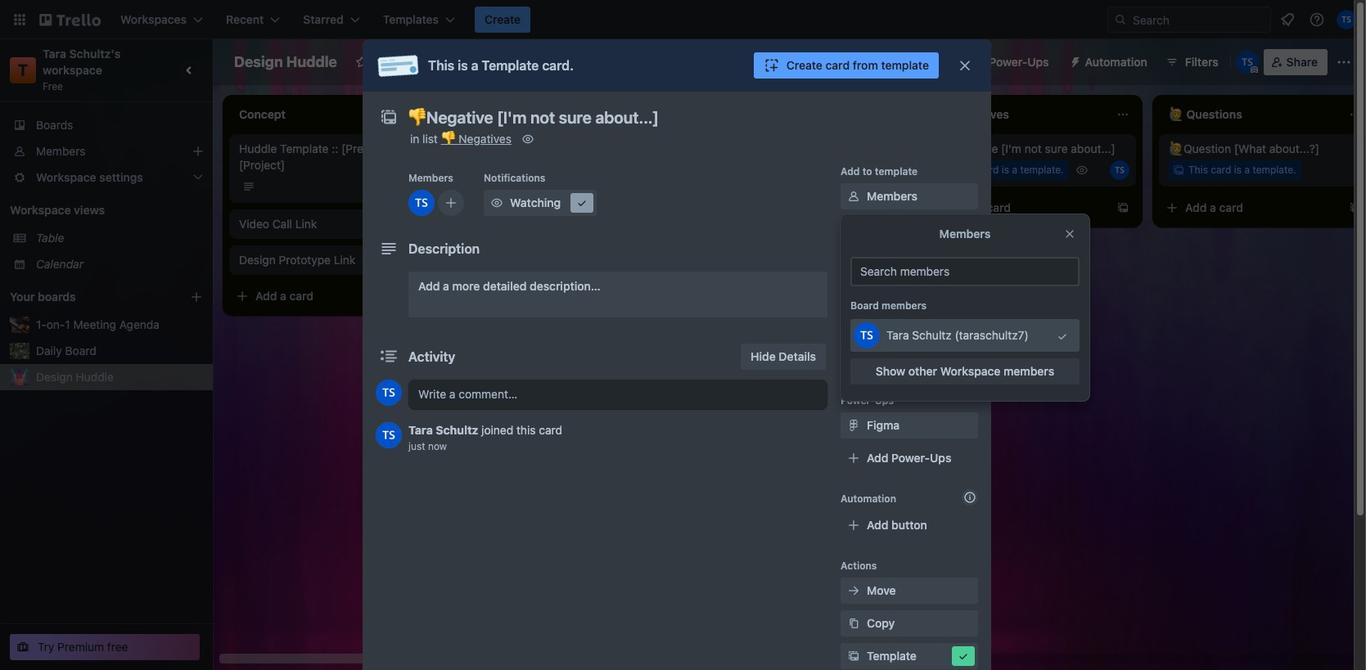 Task type: vqa. For each thing, say whether or not it's contained in the screenshot.
Calendar link
yes



Task type: describe. For each thing, give the bounding box(es) containing it.
general notes: link
[[472, 141, 662, 157]]

meeting
[[73, 318, 116, 332]]

hide
[[751, 350, 776, 364]]

general notes:
[[472, 142, 550, 156]]

power-ups button
[[957, 49, 1059, 75]]

items
[[508, 214, 538, 228]]

[presenter(s)]
[[342, 142, 416, 156]]

now
[[428, 441, 447, 453]]

tara schultz joined this card just now
[[409, 423, 563, 453]]

members up search members text box
[[940, 227, 991, 241]]

watching
[[510, 196, 561, 210]]

a left more
[[443, 279, 449, 293]]

0 vertical spatial members link
[[0, 138, 213, 165]]

action items
[[472, 214, 538, 228]]

card inside tara schultz joined this card just now
[[539, 423, 563, 437]]

free
[[107, 640, 128, 654]]

0 horizontal spatial huddle
[[76, 370, 114, 384]]

add a card for add a card button below the [i'm
[[953, 201, 1011, 215]]

call
[[273, 217, 292, 231]]

t link
[[10, 57, 36, 84]]

board for board members
[[851, 300, 879, 312]]

sm image for figma
[[846, 418, 862, 434]]

filters
[[1186, 55, 1219, 69]]

figma
[[867, 418, 900, 432]]

t
[[18, 61, 28, 79]]

0 horizontal spatial automation
[[841, 493, 897, 505]]

2 horizontal spatial template.
[[1253, 164, 1297, 176]]

create from template… image for add a card button below the [i'm
[[1117, 201, 1130, 215]]

add members to card image
[[445, 195, 458, 211]]

link for design prototype link
[[334, 253, 356, 267]]

video
[[239, 217, 269, 231]]

custom fields button
[[841, 352, 979, 369]]

1 vertical spatial tara schultz (taraschultz7) image
[[854, 323, 880, 349]]

1 vertical spatial members
[[1004, 364, 1055, 378]]

add power-ups
[[867, 451, 952, 465]]

add a card button down 'action items' link
[[462, 280, 645, 306]]

custom fields
[[867, 353, 944, 367]]

👎 negatives link
[[441, 132, 512, 146]]

primary element
[[0, 0, 1367, 39]]

a down 👎negative
[[978, 201, 984, 215]]

table link
[[36, 230, 203, 246]]

1 horizontal spatial tara schultz (taraschultz7) image
[[1236, 51, 1259, 74]]

more
[[452, 279, 480, 293]]

add down figma
[[867, 451, 889, 465]]

automation button
[[1063, 49, 1158, 75]]

1 -- link from the top
[[472, 177, 662, 193]]

automation inside automation button
[[1086, 55, 1148, 69]]

share button
[[1264, 49, 1328, 75]]

create from template… image for add a card button underneath design prototype link link
[[419, 290, 432, 303]]

attachment button
[[841, 282, 979, 308]]

card right more
[[522, 286, 546, 300]]

card down the [i'm
[[987, 201, 1011, 215]]

premium
[[57, 640, 104, 654]]

design huddle link
[[36, 369, 203, 386]]

list
[[423, 132, 438, 146]]

1-on-1 meeting agenda link
[[36, 317, 203, 333]]

action
[[472, 214, 505, 228]]

visible
[[471, 55, 506, 69]]

notifications
[[484, 172, 546, 184]]

show menu image
[[1336, 54, 1353, 70]]

add a card button down the [i'm
[[927, 195, 1110, 221]]

1 horizontal spatial members link
[[841, 183, 979, 210]]

sm image for cover
[[846, 319, 862, 336]]

a down 🙋question
[[1210, 201, 1217, 215]]

sm image inside template button
[[956, 649, 972, 665]]

1 vertical spatial design huddle
[[36, 370, 114, 384]]

card.
[[542, 58, 574, 73]]

2 horizontal spatial workspace
[[941, 364, 1001, 378]]

try premium free
[[38, 640, 128, 654]]

- inside huddle template :: [presenter(s)] - [project]
[[419, 142, 424, 156]]

add left more
[[418, 279, 440, 293]]

general
[[472, 142, 513, 156]]

card inside 👍positive [i really liked...] this card is a template.
[[746, 286, 767, 298]]

show other workspace members
[[876, 364, 1055, 378]]

agenda
[[119, 318, 160, 332]]

template inside huddle template :: [presenter(s)] - [project]
[[280, 142, 329, 156]]

really
[[774, 264, 802, 278]]

is down the [i'm
[[1002, 164, 1010, 176]]

add a card button down [what
[[1160, 195, 1343, 221]]

add a more detailed description… link
[[409, 272, 828, 318]]

this down 👎negative
[[957, 164, 976, 176]]

👎negative
[[937, 142, 999, 156]]

is inside 👍positive [i really liked...] this card is a template.
[[770, 286, 777, 298]]

move link
[[841, 578, 979, 604]]

your boards
[[10, 290, 76, 304]]

::
[[332, 142, 338, 156]]

a down the [i'm
[[1012, 164, 1018, 176]]

design for the design huddle link
[[36, 370, 73, 384]]

views
[[74, 203, 105, 217]]

add a card for add a card button below [what
[[1186, 201, 1244, 215]]

2 -- link from the top
[[472, 249, 662, 265]]

workspace
[[43, 63, 102, 77]]

a down create button
[[471, 58, 479, 73]]

ups inside add power-ups link
[[930, 451, 952, 465]]

copy
[[867, 617, 895, 631]]

Write a comment text field
[[409, 380, 828, 409]]

checklist link
[[841, 249, 979, 275]]

[i
[[763, 264, 771, 278]]

add a card button down design prototype link link
[[229, 283, 413, 310]]

🙋question [what about...?]
[[1169, 142, 1320, 156]]

workspace views
[[10, 203, 105, 217]]

to
[[863, 165, 873, 178]]

[what
[[1235, 142, 1267, 156]]

1-
[[36, 318, 47, 332]]

boards
[[38, 290, 76, 304]]

your boards with 3 items element
[[10, 287, 165, 307]]

members down boards at the top
[[36, 144, 86, 158]]

description
[[409, 242, 480, 256]]

daily
[[36, 344, 62, 358]]

show other workspace members link
[[851, 359, 1080, 385]]

this member was added to card image
[[1046, 319, 1080, 354]]

cover
[[867, 320, 899, 334]]

board for board
[[547, 55, 579, 69]]

sm image for move
[[846, 583, 862, 599]]

design prototype link link
[[239, 252, 429, 269]]

0 horizontal spatial ups
[[875, 395, 894, 407]]

power- inside add power-ups link
[[892, 451, 930, 465]]

workspace for workspace visible
[[408, 55, 468, 69]]

2 this card is a template. from the left
[[1189, 164, 1297, 176]]

daily board
[[36, 344, 96, 358]]

add a card for add a card button over hide details
[[721, 323, 779, 337]]

search image
[[1115, 13, 1128, 26]]

boards link
[[0, 112, 213, 138]]

this
[[517, 423, 536, 437]]

board link
[[519, 49, 589, 75]]

hide details link
[[741, 344, 826, 370]]

try premium free button
[[10, 635, 200, 661]]

workspace visible
[[408, 55, 506, 69]]

watching button
[[484, 190, 597, 216]]

fields
[[912, 353, 944, 367]]

just now link
[[409, 441, 447, 453]]

table
[[36, 231, 64, 245]]



Task type: locate. For each thing, give the bounding box(es) containing it.
tara for tara schultz's workspace free
[[43, 47, 66, 61]]

template.
[[1021, 164, 1064, 176], [1253, 164, 1297, 176], [788, 286, 832, 298]]

sm image inside move link
[[846, 583, 862, 599]]

huddle template :: [presenter(s)] - [project] link
[[239, 141, 429, 174]]

2 -- from the top
[[472, 250, 482, 264]]

add to template
[[841, 165, 918, 178]]

(taraschultz7)
[[955, 328, 1029, 342]]

sm image for members
[[846, 188, 862, 205]]

0 vertical spatial tara
[[43, 47, 66, 61]]

1 vertical spatial tara
[[887, 328, 910, 342]]

2 vertical spatial power-
[[892, 451, 930, 465]]

card down 👎negative
[[979, 164, 999, 176]]

schultz for joined
[[436, 423, 479, 437]]

🙋question
[[1169, 142, 1232, 156]]

tara up 'just'
[[409, 423, 433, 437]]

2 horizontal spatial power-
[[990, 55, 1028, 69]]

workspace down tara schultz (taraschultz7)
[[941, 364, 1001, 378]]

huddle up [project]
[[239, 142, 277, 156]]

0 horizontal spatial template
[[280, 142, 329, 156]]

a down design prototype link
[[280, 289, 287, 303]]

card left from
[[826, 58, 850, 72]]

1 vertical spatial template
[[875, 165, 918, 178]]

tara for tara schultz joined this card just now
[[409, 423, 433, 437]]

Search members text field
[[851, 257, 1080, 287]]

Search field
[[1128, 7, 1271, 32]]

1
[[65, 318, 70, 332]]

add power-ups link
[[841, 445, 979, 472]]

members down add to template
[[867, 189, 918, 203]]

0 vertical spatial board
[[547, 55, 579, 69]]

sm image inside cover 'link'
[[846, 319, 862, 336]]

design
[[234, 53, 283, 70], [239, 253, 276, 267], [36, 370, 73, 384]]

tara schultz (taraschultz7) image up custom
[[854, 323, 880, 349]]

1 vertical spatial board
[[851, 300, 879, 312]]

design huddle down daily board
[[36, 370, 114, 384]]

add down design prototype link
[[256, 289, 277, 303]]

is down 🙋question [what about...?]
[[1235, 164, 1242, 176]]

2 horizontal spatial board
[[851, 300, 879, 312]]

template left ::
[[280, 142, 329, 156]]

huddle down daily board link
[[76, 370, 114, 384]]

card up hide
[[755, 323, 779, 337]]

card inside button
[[826, 58, 850, 72]]

details
[[779, 350, 816, 364]]

this is a template card.
[[428, 58, 574, 73]]

members link down boards at the top
[[0, 138, 213, 165]]

schultz for (taraschultz7)
[[913, 328, 952, 342]]

workspace left visible
[[408, 55, 468, 69]]

add a more detailed description…
[[418, 279, 601, 293]]

huddle left star or unstar board icon
[[286, 53, 337, 70]]

0 vertical spatial power-
[[990, 55, 1028, 69]]

tara schultz (taraschultz7) image
[[1236, 51, 1259, 74], [854, 323, 880, 349]]

0 vertical spatial design huddle
[[234, 53, 337, 70]]

1 vertical spatial --
[[472, 250, 482, 264]]

about...?]
[[1270, 142, 1320, 156]]

power- inside power-ups button
[[990, 55, 1028, 69]]

a down 🙋question [what about...?]
[[1245, 164, 1251, 176]]

0 vertical spatial -- link
[[472, 177, 662, 193]]

2 horizontal spatial template
[[867, 649, 917, 663]]

0 vertical spatial workspace
[[408, 55, 468, 69]]

sm image left 'copy' at the right bottom of page
[[846, 616, 862, 632]]

workspace
[[408, 55, 468, 69], [10, 203, 71, 217], [941, 364, 1001, 378]]

is
[[458, 58, 468, 73], [1002, 164, 1010, 176], [1235, 164, 1242, 176], [770, 286, 777, 298]]

workspace visible button
[[378, 49, 516, 75]]

add down '👍positive'
[[721, 323, 742, 337]]

1 vertical spatial create from template… image
[[419, 290, 432, 303]]

1 horizontal spatial huddle
[[239, 142, 277, 156]]

free
[[43, 80, 63, 93]]

1 horizontal spatial ups
[[930, 451, 952, 465]]

huddle inside board name text box
[[286, 53, 337, 70]]

template button
[[841, 644, 979, 670]]

0 vertical spatial --
[[472, 178, 482, 192]]

--
[[472, 178, 482, 192], [472, 250, 482, 264]]

huddle
[[286, 53, 337, 70], [239, 142, 277, 156], [76, 370, 114, 384]]

cover link
[[841, 314, 979, 341]]

this card is a template. down the [i'm
[[957, 164, 1064, 176]]

0 vertical spatial members
[[882, 300, 927, 312]]

0 horizontal spatial schultz
[[436, 423, 479, 437]]

create for create
[[485, 12, 521, 26]]

sm image up 'action items' link
[[574, 195, 590, 211]]

sm image up action items
[[489, 195, 505, 211]]

schultz's
[[69, 47, 121, 61]]

action items link
[[472, 213, 662, 229]]

members link down add to template
[[841, 183, 979, 210]]

schultz up fields
[[913, 328, 952, 342]]

sm image left "cover"
[[846, 319, 862, 336]]

2 vertical spatial huddle
[[76, 370, 114, 384]]

ups up figma
[[875, 395, 894, 407]]

ups left automation button
[[1028, 55, 1050, 69]]

video call link
[[239, 217, 317, 231]]

1 vertical spatial power-
[[841, 395, 875, 407]]

tara up custom fields
[[887, 328, 910, 342]]

0 vertical spatial template
[[882, 58, 929, 72]]

1 vertical spatial workspace
[[10, 203, 71, 217]]

sm image for checklist
[[846, 254, 862, 270]]

automation down search icon
[[1086, 55, 1148, 69]]

card down 🙋question [what about...?]
[[1220, 201, 1244, 215]]

👎
[[441, 132, 456, 146]]

0 vertical spatial automation
[[1086, 55, 1148, 69]]

1 horizontal spatial tara
[[409, 423, 433, 437]]

add a card up hide
[[721, 323, 779, 337]]

0 horizontal spatial create
[[485, 12, 521, 26]]

1 horizontal spatial template
[[482, 58, 539, 73]]

board
[[547, 55, 579, 69], [851, 300, 879, 312], [65, 344, 96, 358]]

sm image right power-ups button
[[1063, 49, 1086, 72]]

0 vertical spatial design
[[234, 53, 283, 70]]

automation up add button
[[841, 493, 897, 505]]

members up cover 'link'
[[882, 300, 927, 312]]

0 vertical spatial template
[[482, 58, 539, 73]]

0 horizontal spatial this card is a template.
[[957, 164, 1064, 176]]

a
[[471, 58, 479, 73], [1012, 164, 1018, 176], [1245, 164, 1251, 176], [978, 201, 984, 215], [1210, 201, 1217, 215], [443, 279, 449, 293], [513, 286, 519, 300], [780, 286, 785, 298], [280, 289, 287, 303], [745, 323, 752, 337]]

add a card
[[953, 201, 1011, 215], [1186, 201, 1244, 215], [488, 286, 546, 300], [256, 289, 314, 303], [721, 323, 779, 337]]

1 horizontal spatial link
[[334, 253, 356, 267]]

1 horizontal spatial automation
[[1086, 55, 1148, 69]]

huddle inside huddle template :: [presenter(s)] - [project]
[[239, 142, 277, 156]]

0 horizontal spatial members link
[[0, 138, 213, 165]]

link right call
[[295, 217, 317, 231]]

add a card down design prototype link
[[256, 289, 314, 303]]

liked...]
[[805, 264, 844, 278]]

0 horizontal spatial tara schultz (taraschultz7) image
[[854, 323, 880, 349]]

0 horizontal spatial template.
[[788, 286, 832, 298]]

card down "prototype"
[[290, 289, 314, 303]]

0 horizontal spatial design huddle
[[36, 370, 114, 384]]

ups up add button button
[[930, 451, 952, 465]]

design huddle inside board name text box
[[234, 53, 337, 70]]

2 vertical spatial design
[[36, 370, 73, 384]]

add board image
[[190, 291, 203, 304]]

0 notifications image
[[1278, 10, 1298, 29]]

[project]
[[239, 158, 285, 172]]

create from template… image
[[1350, 201, 1363, 215]]

huddle template :: [presenter(s)] - [project]
[[239, 142, 424, 172]]

sm image for copy
[[846, 616, 862, 632]]

create for create card from template
[[787, 58, 823, 72]]

just
[[409, 441, 425, 453]]

0 horizontal spatial tara
[[43, 47, 66, 61]]

2 vertical spatial board
[[65, 344, 96, 358]]

0 horizontal spatial link
[[295, 217, 317, 231]]

ups inside power-ups button
[[1028, 55, 1050, 69]]

1 vertical spatial create
[[787, 58, 823, 72]]

2 horizontal spatial tara
[[887, 328, 910, 342]]

calendar
[[36, 257, 84, 271]]

custom
[[867, 353, 909, 367]]

add button button
[[841, 513, 979, 539]]

sure
[[1045, 142, 1068, 156]]

1 horizontal spatial power-ups
[[990, 55, 1050, 69]]

board members
[[851, 300, 927, 312]]

👍positive
[[704, 264, 760, 278]]

add down 🙋question
[[1186, 201, 1207, 215]]

create left from
[[787, 58, 823, 72]]

tara up 'workspace'
[[43, 47, 66, 61]]

1 vertical spatial power-ups
[[841, 395, 894, 407]]

this left visible
[[428, 58, 455, 73]]

on-
[[47, 318, 65, 332]]

2 vertical spatial create from template… image
[[884, 324, 898, 337]]

tara inside tara schultz joined this card just now
[[409, 423, 433, 437]]

2 horizontal spatial huddle
[[286, 53, 337, 70]]

schultz up now
[[436, 423, 479, 437]]

1 vertical spatial schultz
[[436, 423, 479, 437]]

card down [i
[[746, 286, 767, 298]]

attachment
[[867, 287, 931, 301]]

0 vertical spatial create from template… image
[[1117, 201, 1130, 215]]

1 vertical spatial members link
[[841, 183, 979, 210]]

add right more
[[488, 286, 510, 300]]

other
[[909, 364, 938, 378]]

template right from
[[882, 58, 929, 72]]

template right to
[[875, 165, 918, 178]]

board right visible
[[547, 55, 579, 69]]

None text field
[[400, 103, 941, 133]]

about...]
[[1071, 142, 1116, 156]]

a left description…
[[513, 286, 519, 300]]

sm image for automation
[[1063, 49, 1086, 72]]

tara inside tara schultz's workspace free
[[43, 47, 66, 61]]

0 horizontal spatial workspace
[[10, 203, 71, 217]]

this down 🙋question
[[1189, 164, 1209, 176]]

template. down 🙋question [what about...?] link
[[1253, 164, 1297, 176]]

workspace inside button
[[408, 55, 468, 69]]

link for video call link
[[295, 217, 317, 231]]

a up hide
[[745, 323, 752, 337]]

sm image down add to template
[[846, 188, 862, 205]]

members up add members to card icon
[[409, 172, 454, 184]]

template inside button
[[867, 649, 917, 663]]

power-ups inside button
[[990, 55, 1050, 69]]

1 horizontal spatial create
[[787, 58, 823, 72]]

sm image left figma
[[846, 418, 862, 434]]

button
[[892, 518, 928, 532]]

1 horizontal spatial power-
[[892, 451, 930, 465]]

add a card for add a card button below 'action items' link
[[488, 286, 546, 300]]

schultz inside tara schultz joined this card just now
[[436, 423, 479, 437]]

1-on-1 meeting agenda
[[36, 318, 160, 332]]

template. down 👍positive [i really liked...] 'link'
[[788, 286, 832, 298]]

add down 👎negative
[[953, 201, 975, 215]]

1 vertical spatial huddle
[[239, 142, 277, 156]]

add button
[[867, 518, 928, 532]]

board down 1
[[65, 344, 96, 358]]

template down 'copy' at the right bottom of page
[[867, 649, 917, 663]]

actions
[[841, 560, 877, 572]]

0 vertical spatial huddle
[[286, 53, 337, 70]]

members down this member was added to card image
[[1004, 364, 1055, 378]]

description…
[[530, 279, 601, 293]]

1 this card is a template. from the left
[[957, 164, 1064, 176]]

add left button
[[867, 518, 889, 532]]

create from template… image
[[1117, 201, 1130, 215], [419, 290, 432, 303], [884, 324, 898, 337]]

1 vertical spatial ups
[[875, 395, 894, 407]]

2 horizontal spatial create from template… image
[[1117, 201, 1130, 215]]

template down create button
[[482, 58, 539, 73]]

Board name text field
[[226, 49, 345, 75]]

0 vertical spatial create
[[485, 12, 521, 26]]

0 horizontal spatial power-
[[841, 395, 875, 407]]

create inside the primary "element"
[[485, 12, 521, 26]]

1 horizontal spatial board
[[547, 55, 579, 69]]

1 -- from the top
[[472, 178, 482, 192]]

1 horizontal spatial members
[[1004, 364, 1055, 378]]

1 horizontal spatial schultz
[[913, 328, 952, 342]]

sm image inside copy link
[[846, 616, 862, 632]]

1 vertical spatial -- link
[[472, 249, 662, 265]]

sm image down copy link
[[956, 649, 972, 665]]

card down 🙋question
[[1211, 164, 1232, 176]]

design inside board name text box
[[234, 53, 283, 70]]

joined
[[482, 423, 514, 437]]

calendar link
[[36, 256, 203, 273]]

0 vertical spatial tara schultz (taraschultz7) image
[[1236, 51, 1259, 74]]

0 horizontal spatial board
[[65, 344, 96, 358]]

add a card down 🙋question
[[1186, 201, 1244, 215]]

prototype
[[279, 253, 331, 267]]

automation
[[1086, 55, 1148, 69], [841, 493, 897, 505]]

this card is a template. down 🙋question [what about...?]
[[1189, 164, 1297, 176]]

add a card button up hide details
[[694, 317, 878, 343]]

design for design prototype link link
[[239, 253, 276, 267]]

👍positive [i really liked...] link
[[704, 263, 894, 279]]

sm image right liked...]
[[846, 254, 862, 270]]

add a card for add a card button underneath design prototype link link
[[256, 289, 314, 303]]

create button
[[475, 7, 531, 33]]

sm image down actions
[[846, 583, 862, 599]]

sm image down copy link
[[846, 649, 862, 665]]

1 vertical spatial design
[[239, 253, 276, 267]]

2 vertical spatial ups
[[930, 451, 952, 465]]

design huddle left star or unstar board icon
[[234, 53, 337, 70]]

show
[[876, 364, 906, 378]]

sm image for template
[[846, 649, 862, 665]]

activity
[[409, 350, 456, 364]]

0 vertical spatial link
[[295, 217, 317, 231]]

0 vertical spatial ups
[[1028, 55, 1050, 69]]

add a card right more
[[488, 286, 546, 300]]

tara
[[43, 47, 66, 61], [887, 328, 910, 342], [409, 423, 433, 437]]

workspace up "table"
[[10, 203, 71, 217]]

1 vertical spatial link
[[334, 253, 356, 267]]

2 vertical spatial tara
[[409, 423, 433, 437]]

1 horizontal spatial design huddle
[[234, 53, 337, 70]]

is down [i
[[770, 286, 777, 298]]

1 vertical spatial template
[[280, 142, 329, 156]]

sm image inside automation button
[[1063, 49, 1086, 72]]

a inside 👍positive [i really liked...] this card is a template.
[[780, 286, 785, 298]]

template. inside 👍positive [i really liked...] this card is a template.
[[788, 286, 832, 298]]

create card from template button
[[754, 52, 939, 79]]

not
[[1025, 142, 1042, 156]]

this down '👍positive'
[[724, 286, 744, 298]]

is left visible
[[458, 58, 468, 73]]

1 horizontal spatial template.
[[1021, 164, 1064, 176]]

tara for tara schultz (taraschultz7)
[[887, 328, 910, 342]]

0 horizontal spatial power-ups
[[841, 395, 894, 407]]

workspace for workspace views
[[10, 203, 71, 217]]

move
[[867, 584, 896, 598]]

tara schultz (taraschultz7) image
[[1337, 10, 1357, 29], [1110, 161, 1130, 180], [409, 190, 435, 216], [376, 380, 402, 406], [376, 423, 402, 449]]

from
[[853, 58, 879, 72]]

negatives
[[459, 132, 512, 146]]

design prototype link
[[239, 253, 356, 267]]

1 vertical spatial automation
[[841, 493, 897, 505]]

open information menu image
[[1309, 11, 1326, 28]]

sm image inside template button
[[846, 649, 862, 665]]

design huddle
[[234, 53, 337, 70], [36, 370, 114, 384]]

this inside 👍positive [i really liked...] this card is a template.
[[724, 286, 744, 298]]

0 vertical spatial schultz
[[913, 328, 952, 342]]

sm image
[[1063, 49, 1086, 72], [520, 131, 536, 147], [489, 195, 505, 211], [574, 195, 590, 211], [846, 254, 862, 270], [846, 319, 862, 336], [846, 583, 862, 599], [846, 649, 862, 665]]

template inside button
[[882, 58, 929, 72]]

share
[[1287, 55, 1318, 69]]

2 vertical spatial workspace
[[941, 364, 1001, 378]]

sm image right general
[[520, 131, 536, 147]]

in
[[410, 132, 420, 146]]

0 horizontal spatial create from template… image
[[419, 290, 432, 303]]

-
[[419, 142, 424, 156], [472, 178, 477, 192], [477, 178, 482, 192], [472, 250, 477, 264], [477, 250, 482, 264]]

create up visible
[[485, 12, 521, 26]]

0 horizontal spatial members
[[882, 300, 927, 312]]

2 horizontal spatial ups
[[1028, 55, 1050, 69]]

1 horizontal spatial create from template… image
[[884, 324, 898, 337]]

[i'm
[[1002, 142, 1022, 156]]

card right this
[[539, 423, 563, 437]]

add left to
[[841, 165, 860, 178]]

members
[[882, 300, 927, 312], [1004, 364, 1055, 378]]

1 horizontal spatial this card is a template.
[[1189, 164, 1297, 176]]

sm image inside checklist link
[[846, 254, 862, 270]]

template. down not
[[1021, 164, 1064, 176]]

2 vertical spatial template
[[867, 649, 917, 663]]

create from template… image for add a card button over hide details
[[884, 324, 898, 337]]

ups
[[1028, 55, 1050, 69], [875, 395, 894, 407], [930, 451, 952, 465]]

0 vertical spatial power-ups
[[990, 55, 1050, 69]]

hide details
[[751, 350, 816, 364]]

-- link up watching
[[472, 177, 662, 193]]

1 horizontal spatial workspace
[[408, 55, 468, 69]]

star or unstar board image
[[355, 56, 368, 69]]

sm image
[[846, 188, 862, 205], [846, 418, 862, 434], [846, 616, 862, 632], [956, 649, 972, 665]]

in list 👎 negatives
[[410, 132, 512, 146]]

tara schultz (taraschultz7)
[[887, 328, 1029, 342]]

-- up more
[[472, 250, 482, 264]]

tara schultz (taraschultz7) image right filters on the right of the page
[[1236, 51, 1259, 74]]

detailed
[[483, 279, 527, 293]]

sm image for watching
[[489, 195, 505, 211]]



